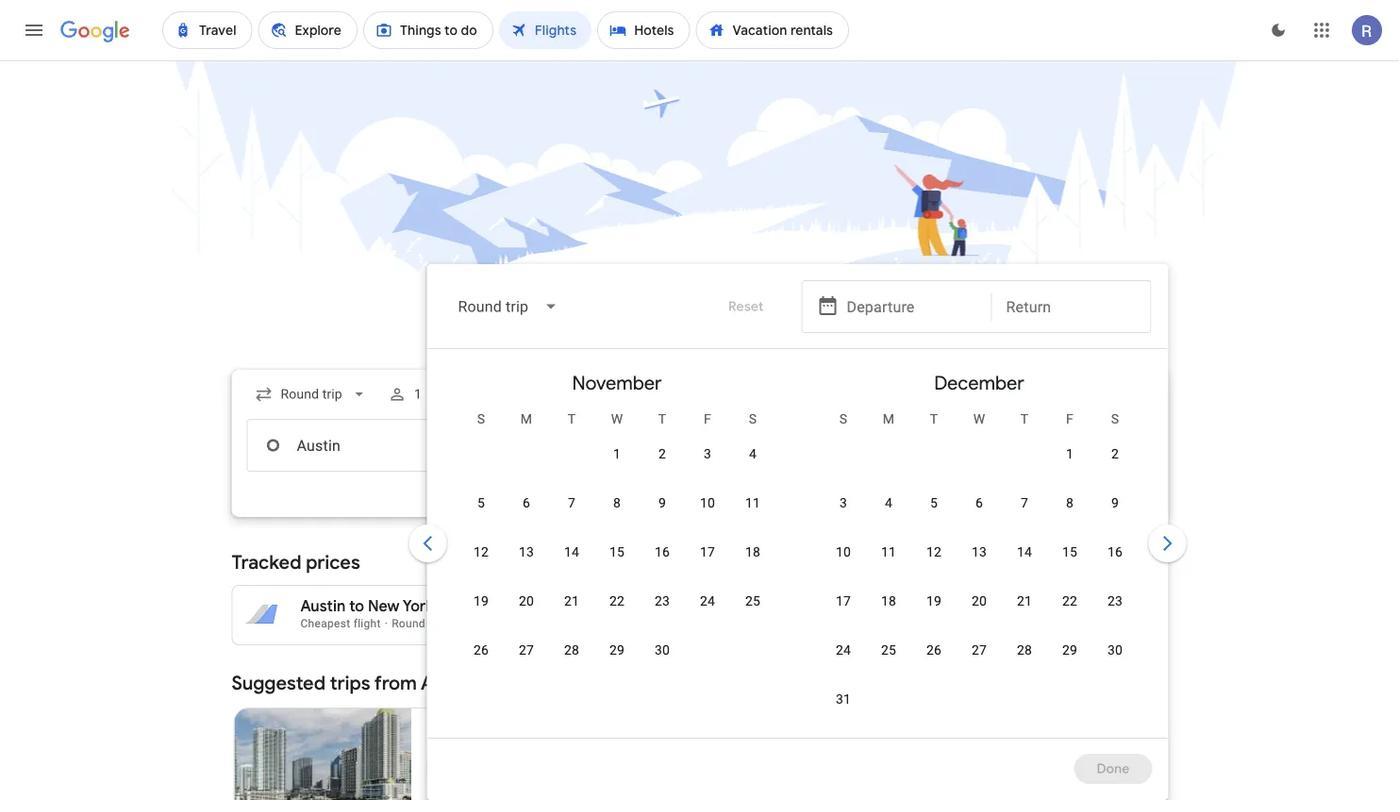 Task type: locate. For each thing, give the bounding box(es) containing it.
26 for sun, nov 26 element
[[473, 642, 489, 658]]

1 horizontal spatial 5
[[930, 495, 938, 511]]

miami dec 2 – 9
[[427, 723, 483, 760]]

all
[[1132, 554, 1145, 571]]

0 vertical spatial 11 button
[[730, 494, 775, 539]]

2 21 button from the left
[[1002, 592, 1047, 637]]

mon, nov 20 element
[[519, 592, 534, 611]]

2 button for december
[[1093, 445, 1138, 490]]

27 button left tue, nov 28 element
[[504, 641, 549, 686]]

1 2 button from the left
[[639, 445, 685, 490]]

28 button left wed, nov 29 element
[[549, 641, 594, 686]]

s
[[477, 411, 485, 427], [749, 411, 757, 427], [839, 411, 847, 427], [1111, 411, 1119, 427]]

sun, dec 17 element
[[836, 592, 851, 611]]

1 vertical spatial 4
[[885, 495, 892, 511]]

austin
[[301, 597, 346, 616], [421, 671, 477, 695]]

0 vertical spatial 3 button
[[685, 445, 730, 490]]

sat, dec 16 element
[[1108, 543, 1123, 562]]

1 vertical spatial 25
[[881, 642, 896, 658]]

12 left mon, nov 13 element
[[473, 544, 489, 560]]

1 horizontal spatial 5 button
[[911, 494, 957, 539]]

1 horizontal spatial 30 button
[[1093, 641, 1138, 686]]

1 button inside november row group
[[594, 445, 639, 490]]

5 right mon, dec 4 element
[[930, 495, 938, 511]]

12 for sun, nov 12 element
[[473, 544, 489, 560]]

tue, nov 7 element
[[568, 494, 575, 513]]

29 inside november row group
[[609, 642, 624, 658]]

row
[[594, 429, 775, 490], [1047, 429, 1138, 490], [458, 485, 775, 539], [821, 485, 1138, 539], [458, 534, 775, 588], [821, 534, 1138, 588], [458, 583, 775, 637], [821, 583, 1138, 637], [458, 632, 685, 686], [821, 632, 1138, 686]]

1 horizontal spatial 27
[[972, 642, 987, 658]]

sun, dec 10 element
[[836, 543, 851, 562]]

30 button right fri, dec 29 "element"
[[1093, 641, 1138, 686]]

9 right wed, nov 8 element at the left bottom
[[658, 495, 666, 511]]

tue, nov 28 element
[[564, 641, 579, 660]]

1 vertical spatial 3
[[840, 495, 847, 511]]

26 button left wed, dec 27 element
[[911, 641, 957, 686]]

13
[[519, 544, 534, 560], [972, 544, 987, 560]]

fri, nov 10 element
[[700, 494, 715, 513]]

15 button
[[594, 543, 639, 588], [1047, 543, 1093, 588]]

s up sun, dec 3 element
[[839, 411, 847, 427]]

12 for 'tue, dec 12' element
[[926, 544, 942, 560]]

30 inside december row group
[[1108, 642, 1123, 658]]

22 inside november row group
[[609, 593, 624, 609]]

2 15 from the left
[[1062, 544, 1077, 560]]

4 button
[[730, 445, 775, 490], [866, 494, 911, 539]]

1
[[414, 387, 422, 402], [613, 446, 621, 462], [1066, 446, 1074, 462]]

4 button up mon, dec 11 "element"
[[866, 494, 911, 539]]

0 vertical spatial 24
[[700, 593, 715, 609]]

30 inside november row group
[[655, 642, 670, 658]]

2 7 from the left
[[1021, 495, 1028, 511]]

0 horizontal spatial 15
[[609, 544, 624, 560]]

0 horizontal spatial 26
[[473, 642, 489, 658]]

sun, nov 26 element
[[473, 641, 489, 660]]

18 button
[[730, 543, 775, 588], [866, 592, 911, 637]]

2 15 button from the left
[[1047, 543, 1093, 588]]

14 button up tue, nov 21 element
[[549, 543, 594, 588]]

mon, nov 13 element
[[519, 543, 534, 562]]

22 button up fri, dec 29 "element"
[[1047, 592, 1093, 637]]

2 w from the left
[[973, 411, 985, 427]]

2 14 from the left
[[1017, 544, 1032, 560]]

20 for wed, dec 20 element
[[972, 593, 987, 609]]

2 30 from the left
[[1108, 642, 1123, 658]]

24 right $154
[[700, 593, 715, 609]]

2 23 from the left
[[1108, 593, 1123, 609]]

26 button left mon, nov 27 element
[[458, 641, 504, 686]]

w inside november row group
[[611, 411, 623, 427]]

2 to from the left
[[818, 597, 833, 616]]

5 inside november row group
[[477, 495, 485, 511]]

1 horizontal spatial 30
[[1108, 642, 1123, 658]]

13 button
[[504, 543, 549, 588], [957, 543, 1002, 588]]

9 button up sat, dec 16 element
[[1093, 494, 1138, 539]]

suggested
[[232, 671, 326, 695]]

austin inside tracked prices region
[[301, 597, 346, 616]]

cheapest flight
[[301, 617, 381, 631]]

0 horizontal spatial 1 button
[[594, 445, 639, 490]]

20
[[519, 593, 534, 609], [972, 593, 987, 609]]

1 to from the left
[[349, 597, 364, 616]]

1 horizontal spatial m
[[883, 411, 895, 427]]

1 19 button from the left
[[458, 592, 504, 637]]

Return text field
[[1007, 281, 1137, 332], [1007, 420, 1137, 471]]

25 button right fri, nov 24 "element"
[[730, 592, 775, 637]]

29
[[609, 642, 624, 658], [1062, 642, 1077, 658]]

25 for sat, nov 25 element
[[745, 593, 760, 609]]

5
[[477, 495, 485, 511], [930, 495, 938, 511]]

newark
[[457, 597, 511, 616]]

2 6 from the left
[[975, 495, 983, 511]]

2 12 from the left
[[926, 544, 942, 560]]

1 26 from the left
[[473, 642, 489, 658]]

1 12 from the left
[[473, 544, 489, 560]]

None text field
[[247, 419, 513, 472]]

8 inside november row group
[[613, 495, 621, 511]]

25 button
[[730, 592, 775, 637], [866, 641, 911, 686]]

16 for sat, dec 16 element
[[1108, 544, 1123, 560]]

26 inside december row group
[[926, 642, 942, 658]]

0 vertical spatial 11
[[745, 495, 760, 511]]

1 vertical spatial 10
[[836, 544, 851, 560]]

view
[[1098, 554, 1128, 571]]

19
[[473, 593, 489, 609], [926, 593, 942, 609]]

1 6 from the left
[[522, 495, 530, 511]]

0 vertical spatial 17 button
[[685, 543, 730, 588]]

w up the wed, nov 1 element
[[611, 411, 623, 427]]

1 for november
[[613, 446, 621, 462]]

17 inside november row group
[[700, 544, 715, 560]]

25 button right sun, dec 24 element
[[866, 641, 911, 686]]

24 for sun, dec 24 element
[[836, 642, 851, 658]]

1 button up fri, dec 8 element
[[1047, 445, 1093, 490]]

1 23 from the left
[[655, 593, 670, 609]]

29 for fri, dec 29 "element"
[[1062, 642, 1077, 658]]

19 button
[[458, 592, 504, 637], [911, 592, 957, 637]]

row down tue, nov 21 element
[[458, 632, 685, 686]]

2 14 button from the left
[[1002, 543, 1047, 588]]

15 inside november row group
[[609, 544, 624, 560]]

21 inside november row group
[[564, 593, 579, 609]]

row containing 26
[[458, 632, 685, 686]]

8 inside december row group
[[1066, 495, 1074, 511]]

f for december
[[1066, 411, 1074, 427]]

1 13 from the left
[[519, 544, 534, 560]]

tue, dec 26 element
[[926, 641, 942, 660]]

change appearance image
[[1256, 8, 1302, 53]]

2 21 from the left
[[1017, 593, 1032, 609]]

23 down view
[[1108, 593, 1123, 609]]

1 5 button from the left
[[458, 494, 504, 539]]

23 inside november row group
[[655, 593, 670, 609]]

2 2 from the left
[[1111, 446, 1119, 462]]

24 inside november row group
[[700, 593, 715, 609]]

9 inside november row group
[[658, 495, 666, 511]]

0 horizontal spatial 6 button
[[504, 494, 549, 539]]

1 horizontal spatial f
[[1066, 411, 1074, 427]]

14 for tue, nov 14 element
[[564, 544, 579, 560]]

2 28 button from the left
[[1002, 641, 1047, 686]]

11 inside november row group
[[745, 495, 760, 511]]

wed, dec 13 element
[[972, 543, 987, 562]]

10 button
[[685, 494, 730, 539], [821, 543, 866, 588]]

1 horizontal spatial 3 button
[[821, 494, 866, 539]]

2 m from the left
[[883, 411, 895, 427]]

mon, dec 18 element
[[881, 592, 896, 611]]

30 right fri, dec 29 "element"
[[1108, 642, 1123, 658]]

25 right sun, dec 24 element
[[881, 642, 896, 658]]

8 left sat, dec 9 element
[[1066, 495, 1074, 511]]

6 for wed, dec 6 element
[[975, 495, 983, 511]]

3 button
[[685, 445, 730, 490], [821, 494, 866, 539]]

21
[[564, 593, 579, 609], [1017, 593, 1032, 609]]

1 button for december
[[1047, 445, 1093, 490]]

20 for mon, nov 20 "element"
[[519, 593, 534, 609]]

1 horizontal spatial 24 button
[[821, 641, 866, 686]]

21 inside december row group
[[1017, 593, 1032, 609]]

0 horizontal spatial 13 button
[[504, 543, 549, 588]]

suggested trips from austin
[[232, 671, 477, 695]]

28 left fri, dec 29 "element"
[[1017, 642, 1032, 658]]

2 button
[[639, 445, 685, 490], [1093, 445, 1138, 490]]

grid containing november
[[436, 357, 1160, 749]]

21 button up tue, nov 28 element
[[549, 592, 594, 637]]

26 down newark
[[473, 642, 489, 658]]

29 button right thu, dec 28 element
[[1047, 641, 1093, 686]]

18 for the sat, nov 18 element
[[745, 544, 760, 560]]

1 horizontal spatial 22
[[1062, 593, 1077, 609]]

2249 US dollars text field
[[1105, 597, 1152, 616]]

0 vertical spatial 25 button
[[730, 592, 775, 637]]

1 7 from the left
[[568, 495, 575, 511]]

0 horizontal spatial 27 button
[[504, 641, 549, 686]]

27 button
[[504, 641, 549, 686], [957, 641, 1002, 686]]

december row group
[[798, 357, 1160, 735]]

austin inside region
[[421, 671, 477, 695]]

2 12 button from the left
[[911, 543, 957, 588]]

18 inside december row group
[[881, 593, 896, 609]]

1 horizontal spatial 16
[[1108, 544, 1123, 560]]

8 for fri, dec 8 element
[[1066, 495, 1074, 511]]

20 right tue, dec 19 "element"
[[972, 593, 987, 609]]

1 15 from the left
[[609, 544, 624, 560]]

2 20 button from the left
[[957, 592, 1002, 637]]

26
[[473, 642, 489, 658], [926, 642, 942, 658]]

17 button
[[685, 543, 730, 588], [821, 592, 866, 637]]

28
[[564, 642, 579, 658], [1017, 642, 1032, 658]]

sat, dec 30 element
[[1108, 641, 1123, 660]]

w
[[611, 411, 623, 427], [973, 411, 985, 427]]

1 14 from the left
[[564, 544, 579, 560]]

21 button inside november row group
[[549, 592, 594, 637]]

2 7 button from the left
[[1002, 494, 1047, 539]]

1 inside december row group
[[1066, 446, 1074, 462]]

4 inside november row group
[[749, 446, 757, 462]]

wed, nov 22 element
[[609, 592, 624, 611]]

t
[[567, 411, 576, 427], [658, 411, 666, 427], [930, 411, 938, 427], [1021, 411, 1029, 427]]

2 right the fri, dec 1 element
[[1111, 446, 1119, 462]]

11 button up mon, dec 18 element
[[866, 543, 911, 588]]

s up the 'sat, dec 2' element
[[1111, 411, 1119, 427]]

1 horizontal spatial 25 button
[[866, 641, 911, 686]]

3
[[704, 446, 711, 462], [840, 495, 847, 511]]

8
[[613, 495, 621, 511], [1066, 495, 1074, 511]]

1 14 button from the left
[[549, 543, 594, 588]]

0 horizontal spatial 5 button
[[458, 494, 504, 539]]

to for new
[[349, 597, 364, 616]]

22 inside december row group
[[1062, 593, 1077, 609]]

18 inside november row group
[[745, 544, 760, 560]]

1 horizontal spatial 12 button
[[911, 543, 957, 588]]

1 horizontal spatial 19
[[926, 593, 942, 609]]

1 29 from the left
[[609, 642, 624, 658]]

sat, nov 4 element
[[749, 445, 757, 463]]

1 horizontal spatial 4
[[885, 495, 892, 511]]

15 button up fri, dec 22 element
[[1047, 543, 1093, 588]]

13 left thu, dec 14 element
[[972, 544, 987, 560]]

4 right fri, nov 3 element
[[749, 446, 757, 462]]

18 right the tokyo
[[881, 593, 896, 609]]

1 horizontal spatial 2
[[1111, 446, 1119, 462]]

1 horizontal spatial 18 button
[[866, 592, 911, 637]]

24 button
[[685, 592, 730, 637], [821, 641, 866, 686]]

1 horizontal spatial 8 button
[[1047, 494, 1093, 539]]

7 right wed, dec 6 element
[[1021, 495, 1028, 511]]

f inside november row group
[[704, 411, 711, 427]]

2 button up "thu, nov 9" element
[[639, 445, 685, 490]]

2 13 from the left
[[972, 544, 987, 560]]

0 horizontal spatial 16
[[655, 544, 670, 560]]

0 horizontal spatial 18 button
[[730, 543, 775, 588]]

0 horizontal spatial 10
[[700, 495, 715, 511]]

12 inside november row group
[[473, 544, 489, 560]]

0 horizontal spatial 21 button
[[549, 592, 594, 637]]

november
[[572, 371, 662, 395]]

1 12 button from the left
[[458, 543, 504, 588]]

14 button
[[549, 543, 594, 588], [1002, 543, 1047, 588]]

grid
[[436, 357, 1160, 749]]

10
[[700, 495, 715, 511], [836, 544, 851, 560]]

30 button right wed, nov 29 element
[[639, 641, 685, 686]]

23 for sat, dec 23 element
[[1108, 593, 1123, 609]]

1 horizontal spatial 19 button
[[911, 592, 957, 637]]

1 20 from the left
[[519, 593, 534, 609]]

16 inside december row group
[[1108, 544, 1123, 560]]

22 button up wed, nov 29 element
[[594, 592, 639, 637]]

2 2 button from the left
[[1093, 445, 1138, 490]]

0 horizontal spatial 3
[[704, 446, 711, 462]]

21 for tue, nov 21 element
[[564, 593, 579, 609]]

14 right mon, nov 13 element
[[564, 544, 579, 560]]

0 horizontal spatial 2
[[658, 446, 666, 462]]

16 left the fri, nov 17 element at the bottom
[[655, 544, 670, 560]]

19 right mon, dec 18 element
[[926, 593, 942, 609]]

1 23 button from the left
[[639, 592, 685, 637]]

4 button up sat, nov 11 element
[[730, 445, 775, 490]]

s up sat, nov 4 element
[[749, 411, 757, 427]]

1 w from the left
[[611, 411, 623, 427]]

1 horizontal spatial 29 button
[[1047, 641, 1093, 686]]

0 horizontal spatial 17
[[700, 544, 715, 560]]

10 inside november row group
[[700, 495, 715, 511]]

17 down explore
[[700, 544, 715, 560]]

Departure text field
[[847, 281, 977, 332]]

29 button
[[594, 641, 639, 686], [1047, 641, 1093, 686]]

14 inside december row group
[[1017, 544, 1032, 560]]

5 button up 'tue, dec 12' element
[[911, 494, 957, 539]]

16 left all at the right bottom of page
[[1108, 544, 1123, 560]]

1 21 from the left
[[564, 593, 579, 609]]

26 inside november row group
[[473, 642, 489, 658]]

austin up the cheapest
[[301, 597, 346, 616]]

5 button up sun, nov 12 element
[[458, 494, 504, 539]]

12 inside december row group
[[926, 544, 942, 560]]

30
[[655, 642, 670, 658], [1108, 642, 1123, 658]]

thu, nov 30 element
[[655, 641, 670, 660]]

28 inside november row group
[[564, 642, 579, 658]]

1 9 from the left
[[658, 495, 666, 511]]

2 19 from the left
[[926, 593, 942, 609]]

2 30 button from the left
[[1093, 641, 1138, 686]]

november row group
[[436, 357, 798, 731]]

29 right thu, dec 28 element
[[1062, 642, 1077, 658]]

13 button up mon, nov 20 "element"
[[504, 543, 549, 588]]

0 horizontal spatial 22
[[609, 593, 624, 609]]

0 horizontal spatial 23
[[655, 593, 670, 609]]

0 horizontal spatial 26 button
[[458, 641, 504, 686]]

3 inside december row group
[[840, 495, 847, 511]]

thu, nov 2 element
[[658, 445, 666, 463]]

6
[[522, 495, 530, 511], [975, 495, 983, 511]]

0 horizontal spatial to
[[349, 597, 364, 616]]

1 27 button from the left
[[504, 641, 549, 686]]

0 horizontal spatial 4 button
[[730, 445, 775, 490]]

1 horizontal spatial 24
[[836, 642, 851, 658]]

1 horizontal spatial 29
[[1062, 642, 1077, 658]]

1 horizontal spatial to
[[818, 597, 833, 616]]

f
[[704, 411, 711, 427], [1066, 411, 1074, 427]]

sat, dec 23 element
[[1108, 592, 1123, 611]]

9 button up thu, nov 16 element
[[639, 494, 685, 539]]

row containing 5
[[458, 485, 775, 539]]

16 button up thu, nov 23 element
[[639, 543, 685, 588]]

1 horizontal spatial 14
[[1017, 544, 1032, 560]]

15
[[609, 544, 624, 560], [1062, 544, 1077, 560]]

austin to new york or newark
[[301, 597, 511, 616]]

6 for mon, nov 6 element
[[522, 495, 530, 511]]

2 9 button from the left
[[1093, 494, 1138, 539]]

5 for "tue, dec 5" element
[[930, 495, 938, 511]]

1 horizontal spatial 28
[[1017, 642, 1032, 658]]

1 horizontal spatial 15 button
[[1047, 543, 1093, 588]]

5 inside december row group
[[930, 495, 938, 511]]

28 button
[[549, 641, 594, 686], [1002, 641, 1047, 686]]

1 2 from the left
[[658, 446, 666, 462]]

12
[[473, 544, 489, 560], [926, 544, 942, 560]]

1 vertical spatial 3 button
[[821, 494, 866, 539]]

20 inside november row group
[[519, 593, 534, 609]]

20 inside december row group
[[972, 593, 987, 609]]

6 left tue, nov 7 element
[[522, 495, 530, 511]]

3 button up fri, nov 10 element
[[685, 445, 730, 490]]

26 for the tue, dec 26 element
[[926, 642, 942, 658]]

12 button up "sun, nov 19" element
[[458, 543, 504, 588]]

1 16 button from the left
[[639, 543, 685, 588]]

2 9 from the left
[[1111, 495, 1119, 511]]

15 for the fri, dec 15 element
[[1062, 544, 1077, 560]]

10 left mon, dec 11 "element"
[[836, 544, 851, 560]]

11 button
[[730, 494, 775, 539], [866, 543, 911, 588]]

thu, dec 28 element
[[1017, 641, 1032, 660]]

11 inside december row group
[[881, 544, 896, 560]]

tue, nov 21 element
[[564, 592, 579, 611]]

13 for wed, dec 13 "element"
[[972, 544, 987, 560]]

23 button up sat, dec 30 element
[[1093, 592, 1138, 637]]

0 horizontal spatial 1
[[414, 387, 422, 402]]

6 inside november row group
[[522, 495, 530, 511]]

16 button up sat, dec 23 element
[[1093, 543, 1138, 588]]

round
[[392, 617, 426, 631]]

23
[[655, 593, 670, 609], [1108, 593, 1123, 609]]

8 button
[[594, 494, 639, 539], [1047, 494, 1093, 539]]

19 button up sun, nov 26 element
[[458, 592, 504, 637]]

dallas
[[773, 597, 815, 616]]

1 horizontal spatial 16 button
[[1093, 543, 1138, 588]]

1 19 from the left
[[473, 593, 489, 609]]

2 5 from the left
[[930, 495, 938, 511]]

20 button up mon, nov 27 element
[[504, 592, 549, 637]]

0 horizontal spatial 14
[[564, 544, 579, 560]]

fri, nov 3 element
[[704, 445, 711, 463]]

1 horizontal spatial 2 button
[[1093, 445, 1138, 490]]

24 for fri, nov 24 "element"
[[700, 593, 715, 609]]

sun, dec 24 element
[[836, 641, 851, 660]]

1 horizontal spatial 26 button
[[911, 641, 957, 686]]

1 vertical spatial return text field
[[1007, 420, 1137, 471]]

thu, nov 23 element
[[655, 592, 670, 611]]

1 f from the left
[[704, 411, 711, 427]]

w for november
[[611, 411, 623, 427]]

17 button up sun, dec 24 element
[[821, 592, 866, 637]]

1 5 from the left
[[477, 495, 485, 511]]

16
[[655, 544, 670, 560], [1108, 544, 1123, 560]]

2 left fri, nov 3 element
[[658, 446, 666, 462]]

7
[[568, 495, 575, 511], [1021, 495, 1028, 511]]

flight
[[354, 617, 381, 631]]

11 left 'tue, dec 12' element
[[881, 544, 896, 560]]

22 button
[[594, 592, 639, 637], [1047, 592, 1093, 637]]

fri, dec 22 element
[[1062, 592, 1077, 611]]

1 30 from the left
[[655, 642, 670, 658]]

1 horizontal spatial 10 button
[[821, 543, 866, 588]]

25 inside november row group
[[745, 593, 760, 609]]

1 horizontal spatial 8
[[1066, 495, 1074, 511]]

27 inside november row group
[[519, 642, 534, 658]]

0 horizontal spatial 25 button
[[730, 592, 775, 637]]

1 horizontal spatial 1
[[613, 446, 621, 462]]

m for december
[[883, 411, 895, 427]]

1 s from the left
[[477, 411, 485, 427]]

20 button up wed, dec 27 element
[[957, 592, 1002, 637]]

5 for the sun, nov 5 element
[[477, 495, 485, 511]]

3 t from the left
[[930, 411, 938, 427]]

27 left thu, dec 28 element
[[972, 642, 987, 658]]

2 22 from the left
[[1062, 593, 1077, 609]]

view all
[[1098, 554, 1145, 571]]

29 inside december row group
[[1062, 642, 1077, 658]]

9 button
[[639, 494, 685, 539], [1093, 494, 1138, 539]]

0 horizontal spatial 7
[[568, 495, 575, 511]]

mon, dec 25 element
[[881, 641, 896, 660]]

1 27 from the left
[[519, 642, 534, 658]]

21 left wed, nov 22 element
[[564, 593, 579, 609]]

0 horizontal spatial 19
[[473, 593, 489, 609]]

sat, dec 9 element
[[1111, 494, 1119, 513]]

5 button
[[458, 494, 504, 539], [911, 494, 957, 539]]

s right 1 popup button
[[477, 411, 485, 427]]

11
[[745, 495, 760, 511], [881, 544, 896, 560]]

2 inside december row group
[[1111, 446, 1119, 462]]

2 horizontal spatial 1
[[1066, 446, 1074, 462]]

1 28 from the left
[[564, 642, 579, 658]]

1 vertical spatial 24
[[836, 642, 851, 658]]

2 23 button from the left
[[1093, 592, 1138, 637]]

1 horizontal spatial 6
[[975, 495, 983, 511]]

row up wed, dec 20 element
[[821, 534, 1138, 588]]

2 f from the left
[[1066, 411, 1074, 427]]

10 inside december row group
[[836, 544, 851, 560]]

11 for sat, nov 11 element
[[745, 495, 760, 511]]

1 horizontal spatial 21 button
[[1002, 592, 1047, 637]]

13 inside december row group
[[972, 544, 987, 560]]

28 inside december row group
[[1017, 642, 1032, 658]]

fri, dec 29 element
[[1062, 641, 1077, 660]]

27 left tue, nov 28 element
[[519, 642, 534, 658]]

1 21 button from the left
[[549, 592, 594, 637]]

0 vertical spatial 18
[[745, 544, 760, 560]]

0 horizontal spatial austin
[[301, 597, 346, 616]]

0 horizontal spatial 24
[[700, 593, 715, 609]]

9 inside december row group
[[1111, 495, 1119, 511]]

1 button
[[380, 372, 456, 417]]

flights
[[623, 269, 777, 336]]

7 for tue, nov 7 element
[[568, 495, 575, 511]]

27 for mon, nov 27 element
[[519, 642, 534, 658]]

2 27 from the left
[[972, 642, 987, 658]]

2 16 button from the left
[[1093, 543, 1138, 588]]

4 inside december row group
[[885, 495, 892, 511]]

2 t from the left
[[658, 411, 666, 427]]

22 right tue, nov 21 element
[[609, 593, 624, 609]]

round trip
[[392, 617, 446, 631]]

 image
[[385, 617, 388, 631]]

2 16 from the left
[[1108, 544, 1123, 560]]

11 button inside november row group
[[730, 494, 775, 539]]

2 1 button from the left
[[1047, 445, 1093, 490]]

1 horizontal spatial 20
[[972, 593, 987, 609]]

m
[[520, 411, 532, 427], [883, 411, 895, 427]]

21 right wed, dec 20 element
[[1017, 593, 1032, 609]]

sun, nov 12 element
[[473, 543, 489, 562]]

10 button up sun, dec 17 element
[[821, 543, 866, 588]]

2
[[658, 446, 666, 462], [1111, 446, 1119, 462]]

27
[[519, 642, 534, 658], [972, 642, 987, 658]]

25 inside december row group
[[881, 642, 896, 658]]

20 button
[[504, 592, 549, 637], [957, 592, 1002, 637]]

1 30 button from the left
[[639, 641, 685, 686]]

19 inside december row group
[[926, 593, 942, 609]]

16 inside november row group
[[655, 544, 670, 560]]

29 right tue, nov 28 element
[[609, 642, 624, 658]]

Departure text field
[[847, 420, 977, 471]]

1 horizontal spatial 14 button
[[1002, 543, 1047, 588]]

18 for mon, dec 18 element
[[881, 593, 896, 609]]

14 inside november row group
[[564, 544, 579, 560]]

0 horizontal spatial 21
[[564, 593, 579, 609]]

0 horizontal spatial 28
[[564, 642, 579, 658]]

row up wed, nov 22 element
[[458, 534, 775, 588]]

2 26 from the left
[[926, 642, 942, 658]]

0 horizontal spatial 30
[[655, 642, 670, 658]]

1 horizontal spatial 28 button
[[1002, 641, 1047, 686]]

1 button up wed, nov 8 element at the left bottom
[[594, 445, 639, 490]]

fri, dec 15 element
[[1062, 543, 1077, 562]]

17 button up fri, nov 24 "element"
[[685, 543, 730, 588]]

26 button
[[458, 641, 504, 686], [911, 641, 957, 686]]

14
[[564, 544, 579, 560], [1017, 544, 1032, 560]]

m for november
[[520, 411, 532, 427]]

7 for thu, dec 7 element
[[1021, 495, 1028, 511]]

0 horizontal spatial 9 button
[[639, 494, 685, 539]]

2 20 from the left
[[972, 593, 987, 609]]

dec
[[427, 744, 450, 760]]

1 26 button from the left
[[458, 641, 504, 686]]

7 button up thu, dec 14 element
[[1002, 494, 1047, 539]]

previous image
[[405, 521, 451, 566]]

1 vertical spatial 18 button
[[866, 592, 911, 637]]

25
[[745, 593, 760, 609], [881, 642, 896, 658]]

to left sun, dec 17 element
[[818, 597, 833, 616]]

0 vertical spatial austin
[[301, 597, 346, 616]]

explore button
[[648, 496, 751, 534]]

f inside december row group
[[1066, 411, 1074, 427]]

17 inside december row group
[[836, 593, 851, 609]]

12 button
[[458, 543, 504, 588], [911, 543, 957, 588]]

24 button right $154
[[685, 592, 730, 637]]

13 inside november row group
[[519, 544, 534, 560]]

11 button inside december row group
[[866, 543, 911, 588]]

1 inside november row group
[[613, 446, 621, 462]]

12 button up tue, dec 19 "element"
[[911, 543, 957, 588]]

7 right mon, nov 6 element
[[568, 495, 575, 511]]

23 button
[[639, 592, 685, 637], [1093, 592, 1138, 637]]

2 inside november row group
[[658, 446, 666, 462]]

19 button up the tue, dec 26 element
[[911, 592, 957, 637]]

1 horizontal spatial austin
[[421, 671, 477, 695]]

w inside december row group
[[973, 411, 985, 427]]

15 left view
[[1062, 544, 1077, 560]]

0 vertical spatial 10
[[700, 495, 715, 511]]

4
[[749, 446, 757, 462], [885, 495, 892, 511]]

23 inside december row group
[[1108, 593, 1123, 609]]

1 horizontal spatial 7
[[1021, 495, 1028, 511]]

0 horizontal spatial 4
[[749, 446, 757, 462]]

12 right mon, dec 11 "element"
[[926, 544, 942, 560]]

1 horizontal spatial 7 button
[[1002, 494, 1047, 539]]

0 horizontal spatial 13
[[519, 544, 534, 560]]

15 button up wed, nov 22 element
[[594, 543, 639, 588]]

22
[[609, 593, 624, 609], [1062, 593, 1077, 609]]

0 horizontal spatial 11 button
[[730, 494, 775, 539]]

30 button
[[639, 641, 685, 686], [1093, 641, 1138, 686]]

wed, nov 1 element
[[613, 445, 621, 463]]

18 right the fri, nov 17 element at the bottom
[[745, 544, 760, 560]]

9
[[658, 495, 666, 511], [1111, 495, 1119, 511]]

2 8 from the left
[[1066, 495, 1074, 511]]

2 29 button from the left
[[1047, 641, 1093, 686]]

row containing 3
[[821, 485, 1138, 539]]

to
[[349, 597, 364, 616], [818, 597, 833, 616]]

24 inside december row group
[[836, 642, 851, 658]]

4 s from the left
[[1111, 411, 1119, 427]]

3 for fri, nov 3 element
[[704, 446, 711, 462]]

11 right explore
[[745, 495, 760, 511]]

0 horizontal spatial 20
[[519, 593, 534, 609]]

row up wed, nov 15 element
[[458, 485, 775, 539]]

7 button
[[549, 494, 594, 539], [1002, 494, 1047, 539]]

None field
[[443, 284, 574, 329], [247, 378, 376, 412], [443, 284, 574, 329], [247, 378, 376, 412]]

f up the fri, dec 1 element
[[1066, 411, 1074, 427]]

13 button up wed, dec 20 element
[[957, 543, 1002, 588]]

3 inside november row group
[[704, 446, 711, 462]]

7 inside november row group
[[568, 495, 575, 511]]

1 22 from the left
[[609, 593, 624, 609]]

1 button
[[594, 445, 639, 490], [1047, 445, 1093, 490]]

27 inside december row group
[[972, 642, 987, 658]]

3 left sat, nov 4 element
[[704, 446, 711, 462]]

19 inside november row group
[[473, 593, 489, 609]]

f up fri, nov 3 element
[[704, 411, 711, 427]]

1 horizontal spatial 1 button
[[1047, 445, 1093, 490]]

1 16 from the left
[[655, 544, 670, 560]]

24 left mon, dec 25 element at right
[[836, 642, 851, 658]]

4 for sat, nov 4 element
[[749, 446, 757, 462]]

15 inside december row group
[[1062, 544, 1077, 560]]

0 horizontal spatial 5
[[477, 495, 485, 511]]

6 inside december row group
[[975, 495, 983, 511]]

17
[[700, 544, 715, 560], [836, 593, 851, 609]]

30 down 154 us dollars text field
[[655, 642, 670, 658]]

1 8 from the left
[[613, 495, 621, 511]]

21 button up thu, dec 28 element
[[1002, 592, 1047, 637]]

19 for "sun, nov 19" element
[[473, 593, 489, 609]]

1 m from the left
[[520, 411, 532, 427]]

22 right thu, dec 21 'element'
[[1062, 593, 1077, 609]]

1 vertical spatial 17
[[836, 593, 851, 609]]

14 left the fri, dec 15 element
[[1017, 544, 1032, 560]]

0 horizontal spatial 18
[[745, 544, 760, 560]]

2 28 from the left
[[1017, 642, 1032, 658]]

24
[[700, 593, 715, 609], [836, 642, 851, 658]]

0 vertical spatial return text field
[[1007, 281, 1137, 332]]

29 button right tue, nov 28 element
[[594, 641, 639, 686]]

7 inside december row group
[[1021, 495, 1028, 511]]



Task type: describe. For each thing, give the bounding box(es) containing it.
fri, dec 1 element
[[1066, 445, 1074, 463]]

tracked prices
[[232, 550, 360, 574]]

tue, nov 14 element
[[564, 543, 579, 562]]

2 for december
[[1111, 446, 1119, 462]]

0 horizontal spatial 10 button
[[685, 494, 730, 539]]

17 for sun, dec 17 element
[[836, 593, 851, 609]]

2 button for november
[[639, 445, 685, 490]]

fri, nov 17 element
[[700, 543, 715, 562]]

1 7 button from the left
[[549, 494, 594, 539]]

row containing 10
[[821, 534, 1138, 588]]

15 for wed, nov 15 element
[[609, 544, 624, 560]]

1 29 button from the left
[[594, 641, 639, 686]]

main menu image
[[23, 19, 45, 42]]

tue, dec 5 element
[[930, 494, 938, 513]]

1 22 button from the left
[[594, 592, 639, 637]]

mon, dec 4 element
[[885, 494, 892, 513]]

1 return text field from the top
[[1007, 281, 1137, 332]]

row up "thu, nov 9" element
[[594, 429, 775, 490]]

from
[[374, 671, 417, 695]]

22 for fri, dec 22 element
[[1062, 593, 1077, 609]]

sat, dec 2 element
[[1111, 445, 1119, 463]]

wed, dec 27 element
[[972, 641, 987, 660]]

1 vertical spatial 10 button
[[821, 543, 866, 588]]

december
[[934, 371, 1024, 395]]

1 for december
[[1066, 446, 1074, 462]]

mon, dec 11 element
[[881, 543, 896, 562]]

3 s from the left
[[839, 411, 847, 427]]

2 5 button from the left
[[911, 494, 957, 539]]

thu, nov 16 element
[[655, 543, 670, 562]]

wed, dec 20 element
[[972, 592, 987, 611]]

29 for wed, nov 29 element
[[609, 642, 624, 658]]

sun, nov 19 element
[[473, 592, 489, 611]]

2 return text field from the top
[[1007, 420, 1137, 471]]

2 8 button from the left
[[1047, 494, 1093, 539]]

sat, nov 18 element
[[745, 543, 760, 562]]

$2,249
[[1105, 597, 1152, 616]]

suggested trips from austin region
[[232, 661, 1168, 800]]

16 for thu, nov 16 element
[[655, 544, 670, 560]]

19 for tue, dec 19 "element"
[[926, 593, 942, 609]]

tracked prices region
[[232, 540, 1168, 646]]

trips
[[330, 671, 370, 695]]

mon, nov 6 element
[[522, 494, 530, 513]]

sat, nov 11 element
[[745, 494, 760, 513]]

0 horizontal spatial 17 button
[[685, 543, 730, 588]]

thu, nov 9 element
[[658, 494, 666, 513]]

2 22 button from the left
[[1047, 592, 1093, 637]]

1 inside 1 popup button
[[414, 387, 422, 402]]

row containing 24
[[821, 632, 1138, 686]]

 image inside tracked prices region
[[385, 617, 388, 631]]

2 27 button from the left
[[957, 641, 1002, 686]]

tokyo
[[836, 597, 878, 616]]

1 horizontal spatial 17 button
[[821, 592, 866, 637]]

tracked
[[232, 550, 302, 574]]

1 t from the left
[[567, 411, 576, 427]]

1 6 button from the left
[[504, 494, 549, 539]]

0 horizontal spatial 3 button
[[685, 445, 730, 490]]

11 for mon, dec 11 "element"
[[881, 544, 896, 560]]

28 for tue, nov 28 element
[[564, 642, 579, 658]]

13 for mon, nov 13 element
[[519, 544, 534, 560]]

22 for wed, nov 22 element
[[609, 593, 624, 609]]

thu, dec 7 element
[[1021, 494, 1028, 513]]

23 for thu, nov 23 element
[[655, 593, 670, 609]]

mon, nov 27 element
[[519, 641, 534, 660]]

row containing 12
[[458, 534, 775, 588]]

1 button for november
[[594, 445, 639, 490]]

1 20 button from the left
[[504, 592, 549, 637]]

154 US dollars text field
[[647, 597, 680, 616]]

9 for sat, dec 9 element
[[1111, 495, 1119, 511]]

17 for the fri, nov 17 element at the bottom
[[700, 544, 715, 560]]

1 13 button from the left
[[504, 543, 549, 588]]

4 t from the left
[[1021, 411, 1029, 427]]

2 13 button from the left
[[957, 543, 1002, 588]]

wed, nov 15 element
[[609, 543, 624, 562]]

0 vertical spatial 18 button
[[730, 543, 775, 588]]

2 19 button from the left
[[911, 592, 957, 637]]

30 for sat, dec 30 element
[[1108, 642, 1123, 658]]

sun, dec 31 element
[[836, 690, 851, 709]]

14 for thu, dec 14 element
[[1017, 544, 1032, 560]]

sun, dec 3 element
[[840, 494, 847, 513]]

2 6 button from the left
[[957, 494, 1002, 539]]

fri, dec 8 element
[[1066, 494, 1074, 513]]

york
[[403, 597, 434, 616]]

sat, nov 25 element
[[745, 592, 760, 611]]

31 button
[[821, 690, 866, 735]]

1 28 button from the left
[[549, 641, 594, 686]]

row up fri, dec 8 element
[[1047, 429, 1138, 490]]

miami
[[427, 723, 470, 743]]

wed, nov 29 element
[[609, 641, 624, 660]]

2 26 button from the left
[[911, 641, 957, 686]]

10 for fri, nov 10 element
[[700, 495, 715, 511]]

to for tokyo
[[818, 597, 833, 616]]

row containing 17
[[821, 583, 1138, 637]]

fri, nov 24 element
[[700, 592, 715, 611]]

sun, nov 5 element
[[477, 494, 485, 513]]

4 button inside december row group
[[866, 494, 911, 539]]

row containing 19
[[458, 583, 775, 637]]

tue, dec 12 element
[[926, 543, 942, 562]]

4 for mon, dec 4 element
[[885, 495, 892, 511]]

or
[[438, 597, 453, 616]]

explore
[[690, 507, 736, 524]]

2 for november
[[658, 446, 666, 462]]

grid inside flight search box
[[436, 357, 1160, 749]]

tue, dec 19 element
[[926, 592, 942, 611]]

3 for sun, dec 3 element
[[840, 495, 847, 511]]

wed, dec 6 element
[[975, 494, 983, 513]]

f for november
[[704, 411, 711, 427]]

1 15 button from the left
[[594, 543, 639, 588]]

27 for wed, dec 27 element
[[972, 642, 987, 658]]

thu, dec 21 element
[[1017, 592, 1032, 611]]

9 for "thu, nov 9" element
[[658, 495, 666, 511]]

new
[[368, 597, 400, 616]]

next image
[[1145, 521, 1191, 566]]

4 button inside november row group
[[730, 445, 775, 490]]

2 – 9
[[453, 744, 483, 760]]

cheapest
[[301, 617, 351, 631]]

dallas to tokyo
[[773, 597, 878, 616]]

8 for wed, nov 8 element at the left bottom
[[613, 495, 621, 511]]

25 for mon, dec 25 element at right
[[881, 642, 896, 658]]

21 button inside december row group
[[1002, 592, 1047, 637]]

w for december
[[973, 411, 985, 427]]

thu, dec 14 element
[[1017, 543, 1032, 562]]

1 8 button from the left
[[594, 494, 639, 539]]

10 for the sun, dec 10 element
[[836, 544, 851, 560]]

Flight search field
[[217, 264, 1191, 800]]

spirit image
[[427, 764, 442, 779]]

0 horizontal spatial 24 button
[[685, 592, 730, 637]]

trip
[[429, 617, 446, 631]]

31
[[836, 691, 851, 707]]

1 9 button from the left
[[639, 494, 685, 539]]

28 for thu, dec 28 element
[[1017, 642, 1032, 658]]

21 for thu, dec 21 'element'
[[1017, 593, 1032, 609]]

wed, nov 8 element
[[613, 494, 621, 513]]

prices
[[306, 550, 360, 574]]

30 for 'thu, nov 30' element
[[655, 642, 670, 658]]

2 s from the left
[[749, 411, 757, 427]]

$154
[[647, 597, 680, 616]]



Task type: vqa. For each thing, say whether or not it's contained in the screenshot.


